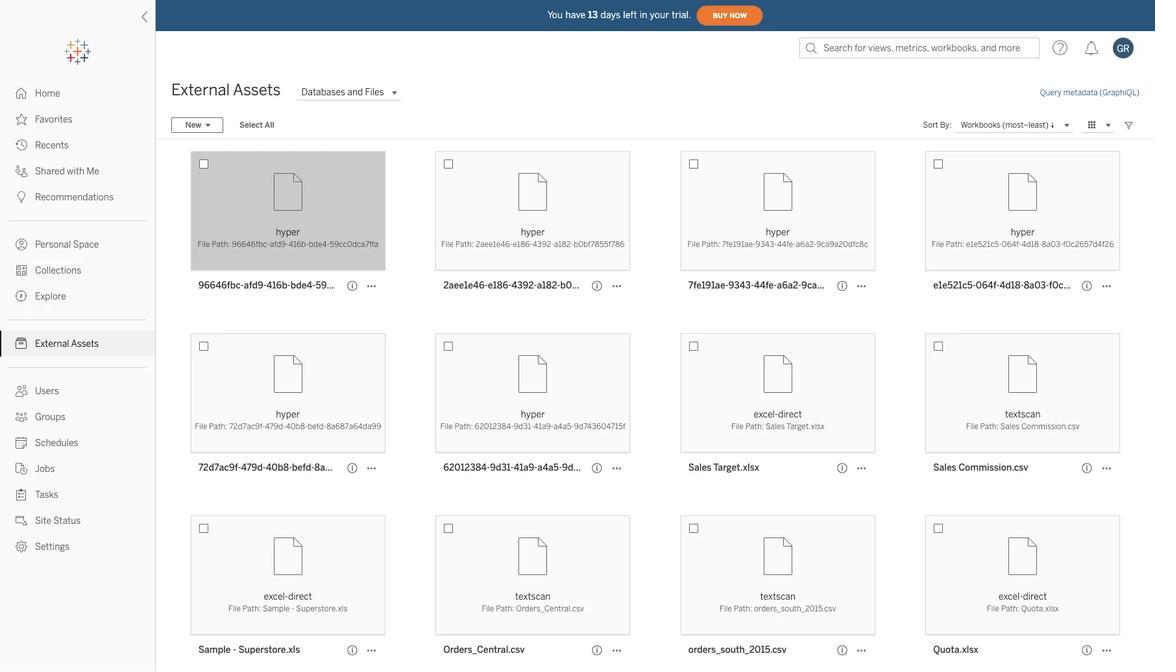 Task type: vqa. For each thing, say whether or not it's contained in the screenshot.


Task type: describe. For each thing, give the bounding box(es) containing it.
path: for orders_south_2015.csv
[[734, 605, 752, 614]]

7fe191ae- inside hyper file path: 7fe191ae-9343-44fe-a6a2-9ca9a20dfc8c
[[722, 240, 756, 249]]

44fe- inside hyper file path: 7fe191ae-9343-44fe-a6a2-9ca9a20dfc8c
[[777, 240, 796, 249]]

1 horizontal spatial external assets
[[171, 80, 281, 99]]

recommendations
[[35, 192, 114, 203]]

tasks link
[[0, 482, 155, 508]]

by text only_f5he34f image for shared with me
[[16, 165, 27, 177]]

sort
[[923, 121, 938, 130]]

orders_central.csv inside textscan file path: orders_central.csv
[[516, 605, 584, 614]]

groups link
[[0, 404, 155, 430]]

status
[[53, 516, 81, 527]]

1 vertical spatial superstore.xls
[[238, 645, 300, 656]]

recommendations link
[[0, 184, 155, 210]]

1 vertical spatial 44fe-
[[754, 280, 777, 291]]

textscan file path: sales commission.csv
[[966, 410, 1080, 432]]

8a03- inside hyper file path: e1e521c5-064f-4d18-8a03-f0c2657d4f26
[[1042, 240, 1063, 249]]

96646fbc-afd9-416b-bde4-59cc0dca7ffa
[[198, 280, 374, 291]]

path: for 2aee1e46-e186-4392-a182-b0bf7855f786
[[455, 240, 474, 249]]

41a9- inside hyper file path: 62012384-9d31-41a9-a4a5-9d743604715f
[[534, 423, 554, 432]]

sample inside excel-direct file path: sample - superstore.xls
[[263, 605, 290, 614]]

0 horizontal spatial 9343-
[[729, 280, 754, 291]]

1 vertical spatial 479d-
[[241, 463, 266, 474]]

a182- inside hyper file path: 2aee1e46-e186-4392-a182-b0bf7855f786
[[554, 240, 574, 249]]

navigation panel element
[[0, 39, 155, 560]]

excel-direct file path: sample - superstore.xls
[[228, 592, 348, 614]]

1 vertical spatial 59cc0dca7ffa
[[316, 280, 374, 291]]

path: for 96646fbc-afd9-416b-bde4-59cc0dca7ffa
[[212, 240, 230, 249]]

new button
[[171, 117, 223, 133]]

superstore.xls inside excel-direct file path: sample - superstore.xls
[[296, 605, 348, 614]]

hyper file path: 62012384-9d31-41a9-a4a5-9d743604715f
[[440, 410, 626, 432]]

direct inside excel-direct file path: quota.xlsx
[[1023, 592, 1047, 603]]

main navigation. press the up and down arrow keys to access links. element
[[0, 80, 155, 560]]

hyper file path: e1e521c5-064f-4d18-8a03-f0c2657d4f26
[[932, 227, 1114, 249]]

settings link
[[0, 534, 155, 560]]

befd- inside hyper file path: 72d7ac9f-479d-40b8-befd-8a687a64da99
[[308, 423, 326, 432]]

0 horizontal spatial sample
[[198, 645, 231, 656]]

databases and files
[[301, 87, 384, 98]]

1 vertical spatial f0c2657d4f26
[[1049, 280, 1110, 291]]

select all
[[239, 121, 274, 130]]

sample - superstore.xls
[[198, 645, 300, 656]]

workbooks (most–least)
[[961, 120, 1049, 129]]

personal space
[[35, 239, 99, 251]]

59cc0dca7ffa inside hyper file path: 96646fbc-afd9-416b-bde4-59cc0dca7ffa
[[330, 240, 378, 249]]

excel-direct file path: sales target.xlsx
[[731, 410, 825, 432]]

textscan file path: orders_central.csv
[[482, 592, 584, 614]]

your
[[650, 9, 669, 20]]

shared with me link
[[0, 158, 155, 184]]

space
[[73, 239, 99, 251]]

62012384-9d31-41a9-a4a5-9d743604715f
[[443, 463, 624, 474]]

buy now
[[713, 11, 747, 20]]

by text only_f5he34f image for external assets
[[16, 338, 27, 350]]

by text only_f5he34f image for jobs
[[16, 463, 27, 475]]

file inside excel-direct file path: quota.xlsx
[[987, 605, 999, 614]]

commission.csv inside 'textscan file path: sales commission.csv'
[[1021, 423, 1080, 432]]

9d743604715f inside hyper file path: 62012384-9d31-41a9-a4a5-9d743604715f
[[574, 423, 626, 432]]

1 vertical spatial 72d7ac9f-
[[198, 463, 241, 474]]

schedules link
[[0, 430, 155, 456]]

databases
[[301, 87, 345, 98]]

groups
[[35, 412, 65, 423]]

path: inside excel-direct file path: sample - superstore.xls
[[243, 605, 261, 614]]

1 vertical spatial orders_south_2015.csv
[[688, 645, 787, 656]]

by text only_f5he34f image for site status
[[16, 515, 27, 527]]

me
[[87, 166, 99, 177]]

by:
[[940, 121, 952, 130]]

1 vertical spatial 41a9-
[[514, 463, 538, 474]]

40b8- inside hyper file path: 72d7ac9f-479d-40b8-befd-8a687a64da99
[[286, 423, 308, 432]]

hyper file path: 7fe191ae-9343-44fe-a6a2-9ca9a20dfc8c
[[688, 227, 868, 249]]

collections link
[[0, 258, 155, 284]]

settings
[[35, 542, 70, 553]]

excel- for -
[[264, 592, 288, 603]]

by text only_f5he34f image for favorites
[[16, 114, 27, 125]]

1 vertical spatial 9ca9a20dfc8c
[[802, 280, 863, 291]]

1 vertical spatial quota.xlsx
[[933, 645, 979, 656]]

file for orders_south_2015.csv
[[720, 605, 732, 614]]

excel-direct file path: quota.xlsx
[[987, 592, 1059, 614]]

1 vertical spatial 2aee1e46-
[[443, 280, 488, 291]]

days
[[601, 9, 621, 20]]

hyper file path: 2aee1e46-e186-4392-a182-b0bf7855f786
[[441, 227, 625, 249]]

1 vertical spatial 4392-
[[512, 280, 537, 291]]

explore
[[35, 291, 66, 302]]

1 vertical spatial target.xlsx
[[713, 463, 759, 474]]

collections
[[35, 265, 81, 276]]

by text only_f5he34f image for recommendations
[[16, 191, 27, 203]]

1 vertical spatial afd9-
[[244, 280, 267, 291]]

(graphiql)
[[1100, 88, 1140, 97]]

by text only_f5he34f image for schedules
[[16, 437, 27, 449]]

site status
[[35, 516, 81, 527]]

bde4- inside hyper file path: 96646fbc-afd9-416b-bde4-59cc0dca7ffa
[[309, 240, 330, 249]]

new
[[185, 121, 202, 130]]

query metadata (graphiql) link
[[1040, 88, 1140, 97]]

1 vertical spatial 4d18-
[[1000, 280, 1024, 291]]

064f- inside hyper file path: e1e521c5-064f-4d18-8a03-f0c2657d4f26
[[1002, 240, 1022, 249]]

a6a2- inside hyper file path: 7fe191ae-9343-44fe-a6a2-9ca9a20dfc8c
[[796, 240, 817, 249]]

1 vertical spatial commission.csv
[[959, 463, 1028, 474]]

1 vertical spatial a4a5-
[[538, 463, 562, 474]]

e1e521c5-064f-4d18-8a03-f0c2657d4f26
[[933, 280, 1110, 291]]

users link
[[0, 378, 155, 404]]

1 vertical spatial 8a03-
[[1024, 280, 1049, 291]]

files
[[365, 87, 384, 98]]

e1e521c5- inside hyper file path: e1e521c5-064f-4d18-8a03-f0c2657d4f26
[[966, 240, 1002, 249]]

1 vertical spatial 9d31-
[[490, 463, 514, 474]]

in
[[640, 9, 647, 20]]

e186- inside hyper file path: 2aee1e46-e186-4392-a182-b0bf7855f786
[[513, 240, 533, 249]]

workbooks
[[961, 120, 1001, 129]]

assets inside main navigation. press the up and down arrow keys to access links. element
[[71, 339, 99, 350]]

1 vertical spatial e1e521c5-
[[933, 280, 976, 291]]

1 vertical spatial 62012384-
[[443, 463, 490, 474]]

sales inside 'textscan file path: sales commission.csv'
[[1001, 423, 1020, 432]]

- inside excel-direct file path: sample - superstore.xls
[[292, 605, 294, 614]]

all
[[265, 121, 274, 130]]

1 vertical spatial b0bf7855f786
[[560, 280, 621, 291]]

sales inside "excel-direct file path: sales target.xlsx"
[[766, 423, 785, 432]]

0 horizontal spatial -
[[233, 645, 236, 656]]

buy
[[713, 11, 728, 20]]

13
[[588, 9, 598, 20]]

explore link
[[0, 284, 155, 310]]

by text only_f5he34f image for groups
[[16, 411, 27, 423]]

shared
[[35, 166, 65, 177]]

hyper for a6a2-
[[766, 227, 790, 238]]

textscan file path: orders_south_2015.csv
[[720, 592, 836, 614]]

metadata
[[1064, 88, 1098, 97]]

personal space link
[[0, 232, 155, 258]]

sales target.xlsx
[[688, 463, 759, 474]]

recents link
[[0, 132, 155, 158]]

now
[[730, 11, 747, 20]]

by text only_f5he34f image for recents
[[16, 140, 27, 151]]

72d7ac9f-479d-40b8-befd-8a687a64da99
[[198, 463, 380, 474]]



Task type: locate. For each thing, give the bounding box(es) containing it.
textscan for sales commission.csv
[[1005, 410, 1041, 421]]

a6a2-
[[796, 240, 817, 249], [777, 280, 802, 291]]

a6a2- down hyper file path: 7fe191ae-9343-44fe-a6a2-9ca9a20dfc8c in the top of the page
[[777, 280, 802, 291]]

4 by text only_f5he34f image from the top
[[16, 191, 27, 203]]

1 vertical spatial 9343-
[[729, 280, 754, 291]]

6 by text only_f5he34f image from the top
[[16, 265, 27, 276]]

2 by text only_f5he34f image from the top
[[16, 114, 27, 125]]

12 by text only_f5he34f image from the top
[[16, 541, 27, 553]]

0 horizontal spatial direct
[[288, 592, 312, 603]]

by text only_f5he34f image for users
[[16, 386, 27, 397]]

assets up users link
[[71, 339, 99, 350]]

file
[[198, 240, 210, 249], [441, 240, 454, 249], [688, 240, 700, 249], [932, 240, 944, 249], [195, 423, 207, 432], [440, 423, 453, 432], [731, 423, 744, 432], [966, 423, 979, 432], [228, 605, 241, 614], [482, 605, 494, 614], [720, 605, 732, 614], [987, 605, 999, 614]]

72d7ac9f- inside hyper file path: 72d7ac9f-479d-40b8-befd-8a687a64da99
[[229, 423, 265, 432]]

by text only_f5he34f image inside site status link
[[16, 515, 27, 527]]

textscan inside textscan file path: orders_central.csv
[[515, 592, 551, 603]]

path: inside hyper file path: 7fe191ae-9343-44fe-a6a2-9ca9a20dfc8c
[[702, 240, 720, 249]]

41a9-
[[534, 423, 554, 432], [514, 463, 538, 474]]

hyper up e1e521c5-064f-4d18-8a03-f0c2657d4f26
[[1011, 227, 1035, 238]]

9d31- down hyper file path: 62012384-9d31-41a9-a4a5-9d743604715f
[[490, 463, 514, 474]]

file for 7fe191ae-9343-44fe-a6a2-9ca9a20dfc8c
[[688, 240, 700, 249]]

0 vertical spatial f0c2657d4f26
[[1063, 240, 1114, 249]]

hyper up the 62012384-9d31-41a9-a4a5-9d743604715f
[[521, 410, 545, 421]]

hyper for a182-
[[521, 227, 545, 238]]

by text only_f5he34f image inside jobs link
[[16, 463, 27, 475]]

left
[[623, 9, 637, 20]]

file for 96646fbc-afd9-416b-bde4-59cc0dca7ffa
[[198, 240, 210, 249]]

with
[[67, 166, 84, 177]]

62012384- inside hyper file path: 62012384-9d31-41a9-a4a5-9d743604715f
[[475, 423, 514, 432]]

query
[[1040, 88, 1062, 97]]

by text only_f5he34f image inside groups link
[[16, 411, 27, 423]]

2 horizontal spatial textscan
[[1005, 410, 1041, 421]]

2 horizontal spatial excel-
[[999, 592, 1023, 603]]

path: for 72d7ac9f-479d-40b8-befd-8a687a64da99
[[209, 423, 227, 432]]

excel- inside "excel-direct file path: sales target.xlsx"
[[754, 410, 778, 421]]

0 vertical spatial 96646fbc-
[[232, 240, 270, 249]]

0 vertical spatial 416b-
[[289, 240, 309, 249]]

target.xlsx
[[787, 423, 825, 432], [713, 463, 759, 474]]

8a687a64da99 inside hyper file path: 72d7ac9f-479d-40b8-befd-8a687a64da99
[[326, 423, 381, 432]]

file inside hyper file path: 62012384-9d31-41a9-a4a5-9d743604715f
[[440, 423, 453, 432]]

by text only_f5he34f image inside collections link
[[16, 265, 27, 276]]

9343- down hyper file path: 7fe191ae-9343-44fe-a6a2-9ca9a20dfc8c in the top of the page
[[729, 280, 754, 291]]

1 horizontal spatial e186-
[[513, 240, 533, 249]]

afd9- up 96646fbc-afd9-416b-bde4-59cc0dca7ffa
[[270, 240, 289, 249]]

direct for -
[[288, 592, 312, 603]]

a4a5- up the 62012384-9d31-41a9-a4a5-9d743604715f
[[554, 423, 574, 432]]

orders_south_2015.csv inside textscan file path: orders_south_2015.csv
[[754, 605, 836, 614]]

path: for orders_central.csv
[[496, 605, 514, 614]]

1 horizontal spatial external
[[171, 80, 230, 99]]

0 horizontal spatial e186-
[[488, 280, 512, 291]]

by text only_f5he34f image for home
[[16, 88, 27, 99]]

excel- for target.xlsx
[[754, 410, 778, 421]]

0 vertical spatial sample
[[263, 605, 290, 614]]

9 by text only_f5he34f image from the top
[[16, 437, 27, 449]]

grid view image
[[1086, 119, 1098, 131]]

hyper inside hyper file path: 72d7ac9f-479d-40b8-befd-8a687a64da99
[[276, 410, 300, 421]]

by text only_f5he34f image left users
[[16, 386, 27, 397]]

1 horizontal spatial -
[[292, 605, 294, 614]]

4 by text only_f5he34f image from the top
[[16, 515, 27, 527]]

external assets link
[[0, 331, 155, 357]]

4d18-
[[1022, 240, 1042, 249], [1000, 280, 1024, 291]]

hyper for a4a5-
[[521, 410, 545, 421]]

f0c2657d4f26
[[1063, 240, 1114, 249], [1049, 280, 1110, 291]]

0 vertical spatial a4a5-
[[554, 423, 574, 432]]

0 vertical spatial 41a9-
[[534, 423, 554, 432]]

hyper for befd-
[[276, 410, 300, 421]]

jobs
[[35, 464, 55, 475]]

0 vertical spatial e1e521c5-
[[966, 240, 1002, 249]]

96646fbc- inside hyper file path: 96646fbc-afd9-416b-bde4-59cc0dca7ffa
[[232, 240, 270, 249]]

shared with me
[[35, 166, 99, 177]]

select
[[239, 121, 263, 130]]

sales commission.csv
[[933, 463, 1028, 474]]

befd- down hyper file path: 72d7ac9f-479d-40b8-befd-8a687a64da99
[[292, 463, 314, 474]]

8a03- down hyper file path: e1e521c5-064f-4d18-8a03-f0c2657d4f26
[[1024, 280, 1049, 291]]

0 vertical spatial orders_central.csv
[[516, 605, 584, 614]]

path: inside 'textscan file path: sales commission.csv'
[[980, 423, 999, 432]]

416b- up 96646fbc-afd9-416b-bde4-59cc0dca7ffa
[[289, 240, 309, 249]]

select all button
[[231, 117, 283, 133]]

by text only_f5he34f image left "collections"
[[16, 265, 27, 276]]

1 by text only_f5he34f image from the top
[[16, 88, 27, 99]]

2aee1e46- inside hyper file path: 2aee1e46-e186-4392-a182-b0bf7855f786
[[476, 240, 513, 249]]

a4a5- down hyper file path: 62012384-9d31-41a9-a4a5-9d743604715f
[[538, 463, 562, 474]]

befd- up 72d7ac9f-479d-40b8-befd-8a687a64da99
[[308, 423, 326, 432]]

by text only_f5he34f image inside tasks "link"
[[16, 489, 27, 501]]

9343- up the 7fe191ae-9343-44fe-a6a2-9ca9a20dfc8c at right
[[756, 240, 777, 249]]

0 horizontal spatial target.xlsx
[[713, 463, 759, 474]]

by text only_f5he34f image left the tasks
[[16, 489, 27, 501]]

by text only_f5he34f image left favorites
[[16, 114, 27, 125]]

1 horizontal spatial excel-
[[754, 410, 778, 421]]

0 vertical spatial 9d31-
[[514, 423, 534, 432]]

1 vertical spatial 064f-
[[976, 280, 1000, 291]]

afd9-
[[270, 240, 289, 249], [244, 280, 267, 291]]

textscan inside 'textscan file path: sales commission.csv'
[[1005, 410, 1041, 421]]

trial.
[[672, 9, 691, 20]]

0 vertical spatial 44fe-
[[777, 240, 796, 249]]

0 vertical spatial 9ca9a20dfc8c
[[817, 240, 868, 249]]

40b8- up 72d7ac9f-479d-40b8-befd-8a687a64da99
[[286, 423, 308, 432]]

0 vertical spatial commission.csv
[[1021, 423, 1080, 432]]

a182- down hyper file path: 2aee1e46-e186-4392-a182-b0bf7855f786
[[537, 280, 560, 291]]

hyper up 72d7ac9f-479d-40b8-befd-8a687a64da99
[[276, 410, 300, 421]]

f0c2657d4f26 inside hyper file path: e1e521c5-064f-4d18-8a03-f0c2657d4f26
[[1063, 240, 1114, 249]]

recents
[[35, 140, 69, 151]]

96646fbc-
[[232, 240, 270, 249], [198, 280, 244, 291]]

file for orders_central.csv
[[482, 605, 494, 614]]

hyper up the 7fe191ae-9343-44fe-a6a2-9ca9a20dfc8c at right
[[766, 227, 790, 238]]

1 vertical spatial sample
[[198, 645, 231, 656]]

quota.xlsx
[[1021, 605, 1059, 614], [933, 645, 979, 656]]

excel- inside excel-direct file path: quota.xlsx
[[999, 592, 1023, 603]]

0 vertical spatial assets
[[233, 80, 281, 99]]

external down 'explore' at the left of the page
[[35, 339, 69, 350]]

path: inside hyper file path: 96646fbc-afd9-416b-bde4-59cc0dca7ffa
[[212, 240, 230, 249]]

and
[[347, 87, 363, 98]]

59cc0dca7ffa
[[330, 240, 378, 249], [316, 280, 374, 291]]

sort by:
[[923, 121, 952, 130]]

home
[[35, 88, 60, 99]]

0 vertical spatial quota.xlsx
[[1021, 605, 1059, 614]]

0 vertical spatial afd9-
[[270, 240, 289, 249]]

1 vertical spatial bde4-
[[291, 280, 316, 291]]

1 vertical spatial -
[[233, 645, 236, 656]]

buy now button
[[696, 5, 763, 26]]

hyper up 96646fbc-afd9-416b-bde4-59cc0dca7ffa
[[276, 227, 300, 238]]

path: inside textscan file path: orders_south_2015.csv
[[734, 605, 752, 614]]

by text only_f5he34f image inside schedules link
[[16, 437, 27, 449]]

0 vertical spatial 7fe191ae-
[[722, 240, 756, 249]]

0 horizontal spatial assets
[[71, 339, 99, 350]]

schedules
[[35, 438, 78, 449]]

8a03-
[[1042, 240, 1063, 249], [1024, 280, 1049, 291]]

0 vertical spatial 4392-
[[533, 240, 554, 249]]

1 horizontal spatial assets
[[233, 80, 281, 99]]

textscan for orders_central.csv
[[515, 592, 551, 603]]

by text only_f5he34f image left recommendations
[[16, 191, 27, 203]]

by text only_f5he34f image inside explore link
[[16, 291, 27, 302]]

path: for 62012384-9d31-41a9-a4a5-9d743604715f
[[455, 423, 473, 432]]

1 horizontal spatial sample
[[263, 605, 290, 614]]

1 vertical spatial 7fe191ae-
[[688, 280, 729, 291]]

path: inside "excel-direct file path: sales target.xlsx"
[[746, 423, 764, 432]]

e186-
[[513, 240, 533, 249], [488, 280, 512, 291]]

path: inside hyper file path: 62012384-9d31-41a9-a4a5-9d743604715f
[[455, 423, 473, 432]]

7 by text only_f5he34f image from the top
[[16, 386, 27, 397]]

1 vertical spatial external assets
[[35, 339, 99, 350]]

479d- down hyper file path: 72d7ac9f-479d-40b8-befd-8a687a64da99
[[241, 463, 266, 474]]

0 vertical spatial e186-
[[513, 240, 533, 249]]

(most–least)
[[1002, 120, 1049, 129]]

1 vertical spatial 416b-
[[267, 280, 291, 291]]

afd9- inside hyper file path: 96646fbc-afd9-416b-bde4-59cc0dca7ffa
[[270, 240, 289, 249]]

1 horizontal spatial 9343-
[[756, 240, 777, 249]]

40b8-
[[286, 423, 308, 432], [266, 463, 292, 474]]

a6a2- up the 7fe191ae-9343-44fe-a6a2-9ca9a20dfc8c at right
[[796, 240, 817, 249]]

befd-
[[308, 423, 326, 432], [292, 463, 314, 474]]

excel- inside excel-direct file path: sample - superstore.xls
[[264, 592, 288, 603]]

0 vertical spatial 2aee1e46-
[[476, 240, 513, 249]]

jobs link
[[0, 456, 155, 482]]

personal
[[35, 239, 71, 251]]

0 horizontal spatial external
[[35, 339, 69, 350]]

favorites link
[[0, 106, 155, 132]]

1 vertical spatial 8a687a64da99
[[314, 463, 380, 474]]

bde4-
[[309, 240, 330, 249], [291, 280, 316, 291]]

file for 72d7ac9f-479d-40b8-befd-8a687a64da99
[[195, 423, 207, 432]]

external assets up select
[[171, 80, 281, 99]]

hyper up 2aee1e46-e186-4392-a182-b0bf7855f786
[[521, 227, 545, 238]]

you
[[548, 9, 563, 20]]

0 vertical spatial external assets
[[171, 80, 281, 99]]

0 vertical spatial a182-
[[554, 240, 574, 249]]

2aee1e46-e186-4392-a182-b0bf7855f786
[[443, 280, 621, 291]]

by text only_f5he34f image left schedules
[[16, 437, 27, 449]]

file for 62012384-9d31-41a9-a4a5-9d743604715f
[[440, 423, 453, 432]]

0 vertical spatial 40b8-
[[286, 423, 308, 432]]

9d31- up the 62012384-9d31-41a9-a4a5-9d743604715f
[[514, 423, 534, 432]]

b0bf7855f786 inside hyper file path: 2aee1e46-e186-4392-a182-b0bf7855f786
[[574, 240, 625, 249]]

4392- up 2aee1e46-e186-4392-a182-b0bf7855f786
[[533, 240, 554, 249]]

064f- down hyper file path: e1e521c5-064f-4d18-8a03-f0c2657d4f26
[[976, 280, 1000, 291]]

by text only_f5he34f image inside personal space link
[[16, 239, 27, 251]]

9ca9a20dfc8c inside hyper file path: 7fe191ae-9343-44fe-a6a2-9ca9a20dfc8c
[[817, 240, 868, 249]]

0 vertical spatial 9d743604715f
[[574, 423, 626, 432]]

7fe191ae-9343-44fe-a6a2-9ca9a20dfc8c
[[688, 280, 863, 291]]

home link
[[0, 80, 155, 106]]

by text only_f5he34f image for tasks
[[16, 489, 27, 501]]

0 horizontal spatial 064f-
[[976, 280, 1000, 291]]

file inside hyper file path: 2aee1e46-e186-4392-a182-b0bf7855f786
[[441, 240, 454, 249]]

1 vertical spatial assets
[[71, 339, 99, 350]]

44fe- down hyper file path: 7fe191ae-9343-44fe-a6a2-9ca9a20dfc8c in the top of the page
[[754, 280, 777, 291]]

1 horizontal spatial target.xlsx
[[787, 423, 825, 432]]

path: for 7fe191ae-9343-44fe-a6a2-9ca9a20dfc8c
[[702, 240, 720, 249]]

path: for sales commission.csv
[[980, 423, 999, 432]]

hyper inside hyper file path: 2aee1e46-e186-4392-a182-b0bf7855f786
[[521, 227, 545, 238]]

file inside hyper file path: e1e521c5-064f-4d18-8a03-f0c2657d4f26
[[932, 240, 944, 249]]

1 horizontal spatial quota.xlsx
[[1021, 605, 1059, 614]]

0 vertical spatial 4d18-
[[1022, 240, 1042, 249]]

4d18- inside hyper file path: e1e521c5-064f-4d18-8a03-f0c2657d4f26
[[1022, 240, 1042, 249]]

by text only_f5he34f image inside favorites "link"
[[16, 114, 27, 125]]

hyper inside hyper file path: 96646fbc-afd9-416b-bde4-59cc0dca7ffa
[[276, 227, 300, 238]]

bde4- down hyper file path: 96646fbc-afd9-416b-bde4-59cc0dca7ffa
[[291, 280, 316, 291]]

4d18- up e1e521c5-064f-4d18-8a03-f0c2657d4f26
[[1022, 240, 1042, 249]]

2aee1e46-
[[476, 240, 513, 249], [443, 280, 488, 291]]

bde4- up 96646fbc-afd9-416b-bde4-59cc0dca7ffa
[[309, 240, 330, 249]]

0 vertical spatial 59cc0dca7ffa
[[330, 240, 378, 249]]

0 vertical spatial 8a03-
[[1042, 240, 1063, 249]]

external inside main navigation. press the up and down arrow keys to access links. element
[[35, 339, 69, 350]]

by text only_f5he34f image left recents
[[16, 140, 27, 151]]

by text only_f5he34f image left groups
[[16, 411, 27, 423]]

416b- inside hyper file path: 96646fbc-afd9-416b-bde4-59cc0dca7ffa
[[289, 240, 309, 249]]

2 by text only_f5he34f image from the top
[[16, 291, 27, 302]]

479d- inside hyper file path: 72d7ac9f-479d-40b8-befd-8a687a64da99
[[265, 423, 286, 432]]

path: inside hyper file path: e1e521c5-064f-4d18-8a03-f0c2657d4f26
[[946, 240, 964, 249]]

by text only_f5he34f image inside recents "link"
[[16, 140, 27, 151]]

textscan for orders_south_2015.csv
[[760, 592, 796, 603]]

44fe- up the 7fe191ae-9343-44fe-a6a2-9ca9a20dfc8c at right
[[777, 240, 796, 249]]

4392- down hyper file path: 2aee1e46-e186-4392-a182-b0bf7855f786
[[512, 280, 537, 291]]

superstore.xls
[[296, 605, 348, 614], [238, 645, 300, 656]]

hyper for bde4-
[[276, 227, 300, 238]]

064f-
[[1002, 240, 1022, 249], [976, 280, 1000, 291]]

9343- inside hyper file path: 7fe191ae-9343-44fe-a6a2-9ca9a20dfc8c
[[756, 240, 777, 249]]

0 horizontal spatial excel-
[[264, 592, 288, 603]]

72d7ac9f-
[[229, 423, 265, 432], [198, 463, 241, 474]]

0 vertical spatial 8a687a64da99
[[326, 423, 381, 432]]

1 horizontal spatial afd9-
[[270, 240, 289, 249]]

41a9- down hyper file path: 62012384-9d31-41a9-a4a5-9d743604715f
[[514, 463, 538, 474]]

hyper inside hyper file path: 62012384-9d31-41a9-a4a5-9d743604715f
[[521, 410, 545, 421]]

e186- down hyper file path: 2aee1e46-e186-4392-a182-b0bf7855f786
[[488, 280, 512, 291]]

you have 13 days left in your trial.
[[548, 9, 691, 20]]

b0bf7855f786
[[574, 240, 625, 249], [560, 280, 621, 291]]

0 vertical spatial befd-
[[308, 423, 326, 432]]

path: inside textscan file path: orders_central.csv
[[496, 605, 514, 614]]

afd9- down hyper file path: 96646fbc-afd9-416b-bde4-59cc0dca7ffa
[[244, 280, 267, 291]]

1 vertical spatial befd-
[[292, 463, 314, 474]]

file for sales commission.csv
[[966, 423, 979, 432]]

by text only_f5he34f image inside users link
[[16, 386, 27, 397]]

by text only_f5he34f image left 'settings'
[[16, 541, 27, 553]]

1 horizontal spatial textscan
[[760, 592, 796, 603]]

1 vertical spatial a6a2-
[[777, 280, 802, 291]]

path: inside hyper file path: 2aee1e46-e186-4392-a182-b0bf7855f786
[[455, 240, 474, 249]]

1 vertical spatial e186-
[[488, 280, 512, 291]]

file inside hyper file path: 72d7ac9f-479d-40b8-befd-8a687a64da99
[[195, 423, 207, 432]]

by text only_f5he34f image for settings
[[16, 541, 27, 553]]

textscan inside textscan file path: orders_south_2015.csv
[[760, 592, 796, 603]]

by text only_f5he34f image left personal
[[16, 239, 27, 251]]

direct for target.xlsx
[[778, 410, 802, 421]]

by text only_f5he34f image inside the external assets link
[[16, 338, 27, 350]]

by text only_f5he34f image inside recommendations link
[[16, 191, 27, 203]]

orders_central.csv
[[516, 605, 584, 614], [443, 645, 525, 656]]

e186- up 2aee1e46-e186-4392-a182-b0bf7855f786
[[513, 240, 533, 249]]

11 by text only_f5he34f image from the top
[[16, 489, 27, 501]]

file for e1e521c5-064f-4d18-8a03-f0c2657d4f26
[[932, 240, 944, 249]]

databases and files button
[[296, 85, 401, 100]]

9d31-
[[514, 423, 534, 432], [490, 463, 514, 474]]

4392-
[[533, 240, 554, 249], [512, 280, 537, 291]]

hyper
[[276, 227, 300, 238], [521, 227, 545, 238], [766, 227, 790, 238], [1011, 227, 1035, 238], [276, 410, 300, 421], [521, 410, 545, 421]]

0 vertical spatial b0bf7855f786
[[574, 240, 625, 249]]

sales
[[766, 423, 785, 432], [1001, 423, 1020, 432], [688, 463, 712, 474], [933, 463, 957, 474]]

commission.csv
[[1021, 423, 1080, 432], [959, 463, 1028, 474]]

by text only_f5he34f image inside home link
[[16, 88, 27, 99]]

file inside textscan file path: orders_south_2015.csv
[[720, 605, 732, 614]]

users
[[35, 386, 59, 397]]

direct inside excel-direct file path: sample - superstore.xls
[[288, 592, 312, 603]]

hyper file path: 72d7ac9f-479d-40b8-befd-8a687a64da99
[[195, 410, 381, 432]]

4392- inside hyper file path: 2aee1e46-e186-4392-a182-b0bf7855f786
[[533, 240, 554, 249]]

file inside hyper file path: 7fe191ae-9343-44fe-a6a2-9ca9a20dfc8c
[[688, 240, 700, 249]]

8a03- up e1e521c5-064f-4d18-8a03-f0c2657d4f26
[[1042, 240, 1063, 249]]

40b8- down hyper file path: 72d7ac9f-479d-40b8-befd-8a687a64da99
[[266, 463, 292, 474]]

479d-
[[265, 423, 286, 432], [241, 463, 266, 474]]

file inside textscan file path: orders_central.csv
[[482, 605, 494, 614]]

file inside 'textscan file path: sales commission.csv'
[[966, 423, 979, 432]]

by text only_f5he34f image for collections
[[16, 265, 27, 276]]

0 vertical spatial superstore.xls
[[296, 605, 348, 614]]

0 vertical spatial 064f-
[[1002, 240, 1022, 249]]

by text only_f5he34f image
[[16, 88, 27, 99], [16, 114, 27, 125], [16, 140, 27, 151], [16, 191, 27, 203], [16, 239, 27, 251], [16, 265, 27, 276], [16, 386, 27, 397], [16, 411, 27, 423], [16, 437, 27, 449], [16, 463, 27, 475], [16, 489, 27, 501], [16, 541, 27, 553]]

1 vertical spatial a182-
[[537, 280, 560, 291]]

file inside excel-direct file path: sample - superstore.xls
[[228, 605, 241, 614]]

5 by text only_f5he34f image from the top
[[16, 239, 27, 251]]

path: for e1e521c5-064f-4d18-8a03-f0c2657d4f26
[[946, 240, 964, 249]]

external assets up users link
[[35, 339, 99, 350]]

file for 2aee1e46-e186-4392-a182-b0bf7855f786
[[441, 240, 454, 249]]

a4a5-
[[554, 423, 574, 432], [538, 463, 562, 474]]

416b- down hyper file path: 96646fbc-afd9-416b-bde4-59cc0dca7ffa
[[267, 280, 291, 291]]

by text only_f5he34f image left home
[[16, 88, 27, 99]]

8 by text only_f5he34f image from the top
[[16, 411, 27, 423]]

textscan
[[1005, 410, 1041, 421], [515, 592, 551, 603], [760, 592, 796, 603]]

a4a5- inside hyper file path: 62012384-9d31-41a9-a4a5-9d743604715f
[[554, 423, 574, 432]]

file inside "excel-direct file path: sales target.xlsx"
[[731, 423, 744, 432]]

1 vertical spatial 40b8-
[[266, 463, 292, 474]]

external up "new" popup button
[[171, 80, 230, 99]]

0 horizontal spatial textscan
[[515, 592, 551, 603]]

1 vertical spatial 96646fbc-
[[198, 280, 244, 291]]

have
[[566, 9, 586, 20]]

0 vertical spatial 9343-
[[756, 240, 777, 249]]

0 horizontal spatial afd9-
[[244, 280, 267, 291]]

hyper file path: 96646fbc-afd9-416b-bde4-59cc0dca7ffa
[[198, 227, 378, 249]]

by text only_f5he34f image
[[16, 165, 27, 177], [16, 291, 27, 302], [16, 338, 27, 350], [16, 515, 27, 527]]

by text only_f5he34f image inside settings link
[[16, 541, 27, 553]]

4d18- down hyper file path: e1e521c5-064f-4d18-8a03-f0c2657d4f26
[[1000, 280, 1024, 291]]

1 by text only_f5he34f image from the top
[[16, 165, 27, 177]]

41a9- up the 62012384-9d31-41a9-a4a5-9d743604715f
[[534, 423, 554, 432]]

by text only_f5he34f image left 'jobs'
[[16, 463, 27, 475]]

0 horizontal spatial external assets
[[35, 339, 99, 350]]

path: inside excel-direct file path: quota.xlsx
[[1001, 605, 1020, 614]]

by text only_f5he34f image inside shared with me link
[[16, 165, 27, 177]]

0 vertical spatial external
[[171, 80, 230, 99]]

by text only_f5he34f image for explore
[[16, 291, 27, 302]]

0 vertical spatial a6a2-
[[796, 240, 817, 249]]

3 by text only_f5he34f image from the top
[[16, 140, 27, 151]]

a182- up 2aee1e46-e186-4392-a182-b0bf7855f786
[[554, 240, 574, 249]]

0 vertical spatial 479d-
[[265, 423, 286, 432]]

1 vertical spatial orders_central.csv
[[443, 645, 525, 656]]

direct inside "excel-direct file path: sales target.xlsx"
[[778, 410, 802, 421]]

479d- up 72d7ac9f-479d-40b8-befd-8a687a64da99
[[265, 423, 286, 432]]

site status link
[[0, 508, 155, 534]]

hyper inside hyper file path: e1e521c5-064f-4d18-8a03-f0c2657d4f26
[[1011, 227, 1035, 238]]

10 by text only_f5he34f image from the top
[[16, 463, 27, 475]]

target.xlsx inside "excel-direct file path: sales target.xlsx"
[[787, 423, 825, 432]]

assets up the select all
[[233, 80, 281, 99]]

62012384-
[[475, 423, 514, 432], [443, 463, 490, 474]]

0 vertical spatial 62012384-
[[475, 423, 514, 432]]

3 by text only_f5he34f image from the top
[[16, 338, 27, 350]]

9d31- inside hyper file path: 62012384-9d31-41a9-a4a5-9d743604715f
[[514, 423, 534, 432]]

site
[[35, 516, 51, 527]]

favorites
[[35, 114, 72, 125]]

064f- up e1e521c5-064f-4d18-8a03-f0c2657d4f26
[[1002, 240, 1022, 249]]

hyper inside hyper file path: 7fe191ae-9343-44fe-a6a2-9ca9a20dfc8c
[[766, 227, 790, 238]]

path: inside hyper file path: 72d7ac9f-479d-40b8-befd-8a687a64da99
[[209, 423, 227, 432]]

1 vertical spatial 9d743604715f
[[562, 463, 624, 474]]

query metadata (graphiql)
[[1040, 88, 1140, 97]]

by text only_f5he34f image for personal space
[[16, 239, 27, 251]]

hyper for 8a03-
[[1011, 227, 1035, 238]]

tasks
[[35, 490, 58, 501]]

Search for views, metrics, workbooks, and more text field
[[800, 38, 1040, 58]]

file inside hyper file path: 96646fbc-afd9-416b-bde4-59cc0dca7ffa
[[198, 240, 210, 249]]

workbooks (most–least) button
[[956, 117, 1073, 133]]

quota.xlsx inside excel-direct file path: quota.xlsx
[[1021, 605, 1059, 614]]

external assets inside the external assets link
[[35, 339, 99, 350]]

0 vertical spatial target.xlsx
[[787, 423, 825, 432]]

7fe191ae-
[[722, 240, 756, 249], [688, 280, 729, 291]]

orders_south_2015.csv
[[754, 605, 836, 614], [688, 645, 787, 656]]



